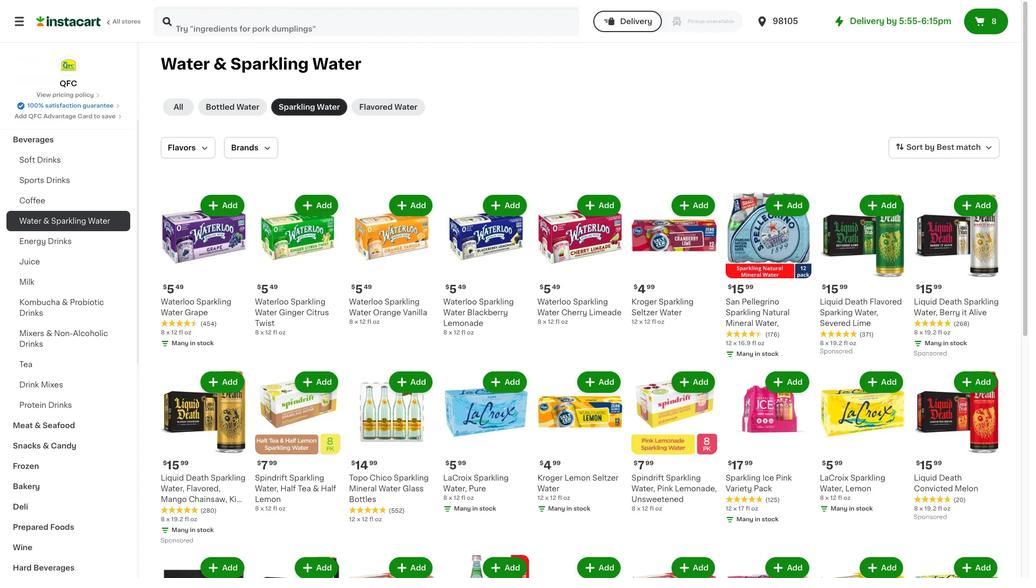 Task type: vqa. For each thing, say whether or not it's contained in the screenshot.


Task type: describe. For each thing, give the bounding box(es) containing it.
19.2 for liquid death sparkling water, flavored, mango chainsaw, king size cans
[[171, 517, 183, 523]]

8 inside waterloo sparkling water blackberry lemonade 8 x 12 fl oz
[[443, 330, 447, 336]]

water, inside spindrift sparkling water, pink lemonade, unsweetened 8 x 12 fl oz
[[632, 486, 655, 493]]

8 inside "waterloo sparkling water cherry limeade 8 x 12 fl oz"
[[537, 319, 541, 325]]

x inside kroger lemon seltzer water 12 x 12 fl oz
[[545, 496, 549, 502]]

$ for waterloo sparkling water blackberry lemonade
[[445, 284, 449, 290]]

mango
[[161, 496, 187, 504]]

seltzer for lemon
[[592, 475, 619, 483]]

lacroix for pure
[[443, 475, 472, 483]]

fl inside spindrift sparkling water, half tea & half lemon 8 x 12 fl oz
[[273, 507, 277, 513]]

berry
[[940, 309, 960, 317]]

(268)
[[954, 321, 970, 327]]

12 inside the lacroix sparkling water, pure 8 x 12 fl oz
[[454, 496, 460, 502]]

sparkling water link
[[271, 99, 347, 116]]

brands button
[[224, 137, 278, 159]]

many in stock down kroger lemon seltzer water 12 x 12 fl oz
[[548, 507, 590, 513]]

fl inside kroger sparkling seltzer water 12 x 12 fl oz
[[652, 319, 656, 325]]

many down 12 x 16.9 fl oz at bottom
[[736, 351, 753, 357]]

$ 7 99 for spindrift sparkling water, half tea & half lemon
[[257, 461, 277, 472]]

liquid for liquid death convicted melon
[[914, 475, 937, 483]]

view pricing policy link
[[36, 91, 100, 100]]

water inside waterloo sparkling water ginger citrus twist 8 x 12 fl oz
[[255, 309, 277, 317]]

99 for lacroix sparkling water, lemon
[[835, 461, 843, 467]]

x inside the lacroix sparkling water, pure 8 x 12 fl oz
[[449, 496, 452, 502]]

5 for waterloo sparkling water ginger citrus twist
[[261, 284, 269, 295]]

in down 12 x 16.9 fl oz at bottom
[[755, 351, 760, 357]]

many in stock down 12 x 17 fl oz
[[736, 517, 779, 523]]

water, inside lacroix sparkling water, lemon 8 x 12 fl oz
[[820, 486, 844, 493]]

19.2 for liquid death flavored sparking water, severed lime
[[830, 341, 842, 347]]

liquid death sparkling water, berry it alive
[[914, 298, 999, 317]]

sparkling inside waterloo sparkling water ginger citrus twist 8 x 12 fl oz
[[291, 298, 325, 306]]

all stores link
[[36, 6, 142, 36]]

$ for topo chico sparkling mineral water glass bottles
[[351, 461, 355, 467]]

water inside kroger lemon seltzer water 12 x 12 fl oz
[[537, 486, 559, 493]]

in down 12 x 17 fl oz
[[755, 517, 760, 523]]

49 for waterloo sparkling water grape
[[175, 284, 184, 290]]

meat & seafood link
[[6, 416, 130, 436]]

19.2 for liquid death convicted melon
[[924, 507, 937, 513]]

sort
[[906, 144, 923, 151]]

oz inside kroger sparkling seltzer water 12 x 12 fl oz
[[657, 319, 665, 325]]

stock down (280)
[[197, 528, 214, 534]]

meat
[[13, 422, 33, 430]]

$ for lacroix sparkling water, pure
[[445, 461, 449, 467]]

& inside spindrift sparkling water, half tea & half lemon 8 x 12 fl oz
[[313, 486, 319, 493]]

match
[[956, 144, 981, 151]]

fl inside spindrift sparkling water, pink lemonade, unsweetened 8 x 12 fl oz
[[650, 507, 654, 513]]

pricing
[[52, 92, 74, 98]]

death inside liquid death convicted melon
[[939, 475, 962, 483]]

many down cans
[[172, 528, 189, 534]]

water inside waterloo sparkling water orange vanilla 8 x 12 fl oz
[[349, 309, 371, 317]]

99 for spindrift sparkling water, half tea & half lemon
[[269, 461, 277, 467]]

fl inside kroger lemon seltzer water 12 x 12 fl oz
[[558, 496, 562, 502]]

ginger
[[279, 309, 304, 317]]

sports
[[19, 177, 44, 184]]

12 x 12 fl oz
[[349, 517, 382, 523]]

$ for waterloo sparkling water orange vanilla
[[351, 284, 355, 290]]

prepared foods link
[[6, 518, 130, 538]]

8 x 19.2 fl oz for liquid death sparkling water, berry it alive
[[914, 330, 951, 336]]

8 x 19.2 fl oz for liquid death sparkling water, flavored, mango chainsaw, king size cans
[[161, 517, 197, 523]]

& for snacks & candy link
[[43, 443, 49, 450]]

waterloo for blackberry
[[443, 298, 477, 306]]

energy drinks
[[19, 238, 72, 245]]

mineral inside san pellegrino sparkling natural mineral water,
[[726, 320, 753, 327]]

$ for waterloo sparkling water ginger citrus twist
[[257, 284, 261, 290]]

topo chico sparkling mineral water glass bottles
[[349, 475, 429, 504]]

produce
[[13, 95, 46, 103]]

mixers & non-alcoholic drinks
[[19, 330, 108, 348]]

x inside "waterloo sparkling water cherry limeade 8 x 12 fl oz"
[[543, 319, 546, 325]]

sparkling inside liquid death sparkling water, flavored, mango chainsaw, king size cans
[[211, 475, 246, 483]]

98105
[[773, 17, 798, 25]]

99 for liquid death convicted melon
[[934, 461, 942, 467]]

$ 15 99 for liquid death sparkling water, flavored, mango chainsaw, king size cans
[[163, 461, 189, 472]]

sponsored badge image for liquid death convicted melon
[[914, 515, 946, 521]]

sparkling inside liquid death sparkling water, berry it alive
[[964, 298, 999, 306]]

vanilla
[[403, 309, 427, 317]]

Best match Sort by field
[[889, 137, 1000, 159]]

liquid death convicted melon
[[914, 475, 978, 493]]

8 inside lacroix sparkling water, lemon 8 x 12 fl oz
[[820, 496, 824, 502]]

severed
[[820, 320, 851, 327]]

(176)
[[765, 332, 780, 338]]

product group containing 14
[[349, 370, 435, 525]]

recipes
[[13, 55, 44, 62]]

lacroix sparkling water, lemon 8 x 12 fl oz
[[820, 475, 885, 502]]

snacks & candy
[[13, 443, 76, 450]]

liquid for liquid death sparkling water, flavored, mango chainsaw, king size cans
[[161, 475, 184, 483]]

add qfc advantage card to save
[[15, 114, 116, 120]]

bottled water link
[[198, 99, 267, 116]]

spindrift sparkling water, pink lemonade, unsweetened 8 x 12 fl oz
[[632, 475, 717, 513]]

sparkling inside "waterloo sparkling water cherry limeade 8 x 12 fl oz"
[[573, 298, 608, 306]]

$ for san pellegrino sparkling natural mineral water,
[[728, 284, 732, 290]]

fl inside waterloo sparkling water blackberry lemonade 8 x 12 fl oz
[[461, 330, 465, 336]]

49 for waterloo sparkling water blackberry lemonade
[[458, 284, 466, 290]]

lemon inside spindrift sparkling water, half tea & half lemon 8 x 12 fl oz
[[255, 497, 281, 504]]

100% satisfaction guarantee button
[[17, 100, 120, 110]]

death for flavored,
[[186, 475, 209, 483]]

fl inside lacroix sparkling water, lemon 8 x 12 fl oz
[[838, 496, 842, 502]]

4 for kroger sparkling seltzer water
[[638, 284, 646, 295]]

in down cans
[[190, 528, 195, 534]]

12 inside "waterloo sparkling water cherry limeade 8 x 12 fl oz"
[[548, 319, 554, 325]]

0 horizontal spatial tea
[[19, 361, 32, 369]]

oz inside waterloo sparkling water blackberry lemonade 8 x 12 fl oz
[[467, 330, 474, 336]]

instacart logo image
[[36, 15, 101, 28]]

$ for kroger lemon seltzer water
[[540, 461, 543, 467]]

lemonade
[[443, 320, 483, 327]]

lemon inside kroger lemon seltzer water 12 x 12 fl oz
[[565, 475, 591, 483]]

bakery
[[13, 483, 40, 491]]

view pricing policy
[[36, 92, 94, 98]]

many down 8 x 12 fl oz
[[172, 341, 189, 347]]

eggs
[[44, 116, 63, 123]]

kroger lemon seltzer water 12 x 12 fl oz
[[537, 475, 619, 502]]

1 vertical spatial qfc
[[28, 114, 42, 120]]

99 for liquid death flavored sparking water, severed lime
[[840, 284, 848, 290]]

tea link
[[6, 355, 130, 375]]

tea inside spindrift sparkling water, half tea & half lemon 8 x 12 fl oz
[[298, 486, 311, 493]]

oz inside spindrift sparkling water, half tea & half lemon 8 x 12 fl oz
[[279, 507, 286, 513]]

flavored,
[[186, 486, 221, 493]]

drinks inside kombucha & probiotic drinks
[[19, 310, 43, 317]]

0 vertical spatial 17
[[732, 461, 744, 472]]

water & sparkling water link
[[6, 211, 130, 232]]

bakery link
[[6, 477, 130, 497]]

water, inside spindrift sparkling water, half tea & half lemon 8 x 12 fl oz
[[255, 486, 279, 493]]

x inside lacroix sparkling water, lemon 8 x 12 fl oz
[[825, 496, 829, 502]]

water, inside the lacroix sparkling water, pure 8 x 12 fl oz
[[443, 486, 467, 493]]

(20)
[[954, 498, 966, 504]]

drinks inside mixers & non-alcoholic drinks
[[19, 341, 43, 348]]

$ 5 49 for waterloo sparkling water cherry limeade
[[540, 284, 560, 295]]

protein drinks link
[[6, 396, 130, 416]]

pure
[[469, 486, 486, 493]]

oz inside "waterloo sparkling water cherry limeade 8 x 12 fl oz"
[[561, 319, 568, 325]]

kroger for sparkling
[[632, 298, 657, 306]]

spindrift for pink
[[632, 475, 664, 483]]

in down kroger lemon seltzer water 12 x 12 fl oz
[[567, 507, 572, 513]]

waterloo sparkling water ginger citrus twist 8 x 12 fl oz
[[255, 298, 329, 336]]

(454)
[[200, 321, 217, 327]]

$ 14 99
[[351, 461, 377, 472]]

in down berry
[[943, 341, 949, 347]]

view
[[36, 92, 51, 98]]

(552)
[[389, 509, 405, 515]]

alcoholic
[[73, 330, 108, 338]]

fl inside waterloo sparkling water orange vanilla 8 x 12 fl oz
[[367, 319, 371, 325]]

sparkling inside the lacroix sparkling water, pure 8 x 12 fl oz
[[474, 475, 509, 483]]

water inside topo chico sparkling mineral water glass bottles
[[379, 486, 401, 493]]

& for kombucha & probiotic drinks link
[[62, 299, 68, 307]]

recipes link
[[6, 48, 130, 69]]

citrus
[[306, 309, 329, 317]]

$ 5 99 for lacroix sparkling water, lemon
[[822, 461, 843, 472]]

sparkling water
[[279, 103, 340, 111]]

8 inside spindrift sparkling water, half tea & half lemon 8 x 12 fl oz
[[255, 507, 259, 513]]

soft
[[19, 157, 35, 164]]

produce link
[[6, 89, 130, 109]]

soft drinks
[[19, 157, 61, 164]]

x inside waterloo sparkling water orange vanilla 8 x 12 fl oz
[[355, 319, 358, 325]]

candy
[[51, 443, 76, 450]]

snacks & candy link
[[6, 436, 130, 457]]

x inside spindrift sparkling water, half tea & half lemon 8 x 12 fl oz
[[260, 507, 264, 513]]

15 for liquid death sparkling water, flavored, mango chainsaw, king size cans
[[167, 461, 179, 472]]

stock inside product group
[[762, 517, 779, 523]]

99 for liquid death sparkling water, flavored, mango chainsaw, king size cans
[[180, 461, 189, 467]]

lemonade,
[[675, 486, 717, 493]]

qfc logo image
[[58, 56, 79, 76]]

dairy & eggs
[[13, 116, 63, 123]]

waterloo sparkling water blackberry lemonade 8 x 12 fl oz
[[443, 298, 514, 336]]

15 for liquid death sparkling water, berry it alive
[[920, 284, 933, 295]]

(371)
[[860, 332, 874, 338]]

49 for waterloo sparkling water orange vanilla
[[364, 284, 372, 290]]

$ for lacroix sparkling water, lemon
[[822, 461, 826, 467]]

coffee
[[19, 197, 45, 205]]

water inside waterloo sparkling water blackberry lemonade 8 x 12 fl oz
[[443, 309, 465, 317]]

juice link
[[6, 252, 130, 272]]

flavors button
[[161, 137, 216, 159]]

49 for waterloo sparkling water cherry limeade
[[552, 284, 560, 290]]

x inside waterloo sparkling water blackberry lemonade 8 x 12 fl oz
[[449, 330, 452, 336]]

8 x 12 fl oz
[[161, 330, 191, 336]]

liquid death flavored sparking water, severed lime
[[820, 298, 902, 327]]

seltzer for sparkling
[[632, 309, 658, 317]]

dairy & eggs link
[[6, 109, 130, 130]]

add qfc advantage card to save link
[[15, 113, 122, 121]]

flavors
[[168, 144, 196, 152]]

& for dairy & eggs link in the top left of the page
[[36, 116, 42, 123]]

prepared
[[13, 524, 48, 532]]

fl inside waterloo sparkling water ginger citrus twist 8 x 12 fl oz
[[273, 330, 277, 336]]

$ for liquid death convicted melon
[[916, 461, 920, 467]]

8 inside the lacroix sparkling water, pure 8 x 12 fl oz
[[443, 496, 447, 502]]

x inside spindrift sparkling water, pink lemonade, unsweetened 8 x 12 fl oz
[[637, 507, 641, 513]]

juice
[[19, 258, 40, 266]]

chico
[[370, 475, 392, 483]]

$ for spindrift sparkling water, half tea & half lemon
[[257, 461, 261, 467]]

$ 15 99 for liquid death convicted melon
[[916, 461, 942, 472]]

$ 4 99 for kroger lemon seltzer water
[[540, 461, 561, 472]]

sparkling inside lacroix sparkling water, lemon 8 x 12 fl oz
[[850, 475, 885, 483]]

sponsored badge image for liquid death sparkling water, berry it alive
[[914, 351, 946, 357]]

1 vertical spatial 17
[[738, 507, 744, 513]]

8 inside waterloo sparkling water ginger citrus twist 8 x 12 fl oz
[[255, 330, 259, 336]]

orange
[[373, 309, 401, 317]]

liquid for liquid death sparkling water, berry it alive
[[914, 298, 937, 306]]

hard beverages link
[[6, 559, 130, 579]]

stock down kroger lemon seltzer water 12 x 12 fl oz
[[573, 507, 590, 513]]

death for water,
[[845, 298, 868, 306]]

99 for spindrift sparkling water, pink lemonade, unsweetened
[[646, 461, 654, 467]]

8 inside button
[[992, 18, 997, 25]]

sparkling inside waterloo sparkling water blackberry lemonade 8 x 12 fl oz
[[479, 298, 514, 306]]

bottled water
[[206, 103, 259, 111]]

card
[[78, 114, 92, 120]]

many in stock down pure at left bottom
[[454, 507, 496, 513]]

many down berry
[[925, 341, 942, 347]]

beverages link
[[6, 130, 130, 150]]

water inside waterloo sparkling water grape
[[161, 309, 183, 317]]

many down kroger lemon seltzer water 12 x 12 fl oz
[[548, 507, 565, 513]]

$ 5 49 for waterloo sparkling water grape
[[163, 284, 184, 295]]

stock down (454)
[[197, 341, 214, 347]]

12 inside waterloo sparkling water orange vanilla 8 x 12 fl oz
[[360, 319, 366, 325]]

delivery by 5:55-6:15pm
[[850, 17, 951, 25]]

mineral inside topo chico sparkling mineral water glass bottles
[[349, 486, 377, 493]]

12 inside waterloo sparkling water blackberry lemonade 8 x 12 fl oz
[[454, 330, 460, 336]]

stock down lacroix sparkling water, lemon 8 x 12 fl oz
[[856, 507, 873, 513]]

oz inside spindrift sparkling water, pink lemonade, unsweetened 8 x 12 fl oz
[[655, 507, 662, 513]]

98105 button
[[756, 6, 820, 36]]

liquid for liquid death flavored sparking water, severed lime
[[820, 298, 843, 306]]

99 for kroger lemon seltzer water
[[553, 461, 561, 467]]

policy
[[75, 92, 94, 98]]

by for sort
[[925, 144, 935, 151]]

flavored inside liquid death flavored sparking water, severed lime
[[870, 298, 902, 306]]

best
[[937, 144, 954, 151]]

pellegrino
[[742, 298, 779, 306]]

many in stock down cans
[[172, 528, 214, 534]]



Task type: locate. For each thing, give the bounding box(es) containing it.
99 up 'unsweetened'
[[646, 461, 654, 467]]

1 horizontal spatial mineral
[[726, 320, 753, 327]]

1 horizontal spatial pink
[[776, 475, 792, 483]]

0 horizontal spatial mineral
[[349, 486, 377, 493]]

1 horizontal spatial 4
[[638, 284, 646, 295]]

spindrift for half
[[255, 475, 287, 483]]

0 horizontal spatial delivery
[[620, 18, 652, 25]]

2 $ 5 49 from the left
[[445, 284, 466, 295]]

sparkling ice pink variety pack
[[726, 475, 792, 493]]

15 for liquid death convicted melon
[[920, 461, 933, 472]]

49 up "waterloo sparkling water cherry limeade 8 x 12 fl oz"
[[552, 284, 560, 290]]

kombucha & probiotic drinks link
[[6, 293, 130, 324]]

1 horizontal spatial kroger
[[632, 298, 657, 306]]

waterloo inside waterloo sparkling water grape
[[161, 298, 195, 306]]

pink inside spindrift sparkling water, pink lemonade, unsweetened 8 x 12 fl oz
[[657, 486, 673, 493]]

1 vertical spatial all
[[174, 103, 183, 111]]

tea
[[19, 361, 32, 369], [298, 486, 311, 493]]

death inside liquid death sparkling water, berry it alive
[[939, 298, 962, 306]]

0 horizontal spatial water & sparkling water
[[19, 218, 110, 225]]

15 up liquid death sparkling water, berry it alive in the bottom of the page
[[920, 284, 933, 295]]

1 horizontal spatial all
[[174, 103, 183, 111]]

99 up liquid death sparkling water, berry it alive in the bottom of the page
[[934, 284, 942, 290]]

& for meat & seafood link on the left bottom of the page
[[35, 422, 41, 430]]

0 horizontal spatial half
[[280, 486, 296, 493]]

1 spindrift from the left
[[255, 475, 287, 483]]

many down 12 x 17 fl oz
[[736, 517, 753, 523]]

2 half from the left
[[321, 486, 336, 493]]

protein drinks
[[19, 402, 72, 409]]

$ 7 99
[[257, 461, 277, 472], [634, 461, 654, 472]]

$ 5 49 up waterloo sparkling water grape
[[163, 284, 184, 295]]

1 horizontal spatial tea
[[298, 486, 311, 493]]

to
[[94, 114, 100, 120]]

$ for liquid death sparkling water, flavored, mango chainsaw, king size cans
[[163, 461, 167, 467]]

1 7 from the left
[[261, 461, 268, 472]]

99 up pellegrino
[[745, 284, 754, 290]]

lime
[[853, 320, 871, 327]]

3 49 from the left
[[270, 284, 278, 290]]

1 horizontal spatial half
[[321, 486, 336, 493]]

many down pure at left bottom
[[454, 507, 471, 513]]

drinks down mixers
[[19, 341, 43, 348]]

99 right 14
[[369, 461, 377, 467]]

0 horizontal spatial 4
[[543, 461, 551, 472]]

hard
[[13, 565, 32, 572]]

5 for lacroix sparkling water, pure
[[449, 461, 457, 472]]

$ for liquid death sparkling water, berry it alive
[[916, 284, 920, 290]]

12 x 17 fl oz
[[726, 507, 758, 513]]

49 up waterloo sparkling water blackberry lemonade 8 x 12 fl oz
[[458, 284, 466, 290]]

mixes
[[41, 382, 63, 389]]

7
[[261, 461, 268, 472], [638, 461, 644, 472]]

12 inside lacroix sparkling water, lemon 8 x 12 fl oz
[[830, 496, 837, 502]]

stock down pure at left bottom
[[479, 507, 496, 513]]

7 for spindrift sparkling water, half tea & half lemon
[[261, 461, 268, 472]]

$ for waterloo sparkling water cherry limeade
[[540, 284, 543, 290]]

prepared foods
[[13, 524, 74, 532]]

wine link
[[6, 538, 130, 559]]

water, inside liquid death flavored sparking water, severed lime
[[855, 309, 878, 317]]

sponsored badge image for liquid death flavored sparking water, severed lime
[[820, 349, 852, 355]]

4 for kroger lemon seltzer water
[[543, 461, 551, 472]]

cherry
[[561, 309, 587, 317]]

5 up lacroix sparkling water, lemon 8 x 12 fl oz
[[826, 461, 833, 472]]

5 for waterloo sparkling water cherry limeade
[[543, 284, 551, 295]]

1 vertical spatial pink
[[657, 486, 673, 493]]

$ up the mango
[[163, 461, 167, 467]]

many down lacroix sparkling water, lemon 8 x 12 fl oz
[[831, 507, 848, 513]]

waterloo up orange
[[349, 298, 383, 306]]

$ for sparkling ice pink variety pack
[[728, 461, 732, 467]]

water, inside san pellegrino sparkling natural mineral water,
[[755, 320, 779, 327]]

delivery for delivery
[[620, 18, 652, 25]]

in down lacroix sparkling water, lemon 8 x 12 fl oz
[[849, 507, 854, 513]]

99 up lacroix sparkling water, lemon 8 x 12 fl oz
[[835, 461, 843, 467]]

beverages down dairy & eggs
[[13, 136, 54, 144]]

Search field
[[154, 8, 578, 35]]

0 horizontal spatial lemon
[[255, 497, 281, 504]]

1 horizontal spatial $ 4 99
[[634, 284, 655, 295]]

49 for waterloo sparkling water ginger citrus twist
[[270, 284, 278, 290]]

stock down (125)
[[762, 517, 779, 523]]

2 $ 5 99 from the left
[[822, 461, 843, 472]]

$ 15 99 up berry
[[916, 284, 942, 295]]

all left 'stores' at the left of the page
[[113, 19, 120, 25]]

kroger inside kroger sparkling seltzer water 12 x 12 fl oz
[[632, 298, 657, 306]]

drinks for sports drinks
[[46, 177, 70, 184]]

0 horizontal spatial by
[[886, 17, 897, 25]]

3 $ 5 49 from the left
[[257, 284, 278, 295]]

drinks for energy drinks
[[48, 238, 72, 245]]

8 inside waterloo sparkling water orange vanilla 8 x 12 fl oz
[[349, 319, 353, 325]]

0 horizontal spatial $ 7 99
[[257, 461, 277, 472]]

qfc down 100%
[[28, 114, 42, 120]]

water inside kroger sparkling seltzer water 12 x 12 fl oz
[[660, 309, 682, 317]]

liquid inside liquid death convicted melon
[[914, 475, 937, 483]]

sponsored badge image
[[820, 349, 852, 355], [914, 351, 946, 357], [914, 515, 946, 521], [161, 539, 193, 545]]

product group containing 17
[[726, 370, 811, 527]]

0 vertical spatial mineral
[[726, 320, 753, 327]]

1 horizontal spatial qfc
[[60, 80, 77, 87]]

sponsored badge image down berry
[[914, 351, 946, 357]]

water, inside liquid death sparkling water, berry it alive
[[914, 309, 938, 317]]

0 horizontal spatial qfc
[[28, 114, 42, 120]]

oz inside waterloo sparkling water ginger citrus twist 8 x 12 fl oz
[[279, 330, 286, 336]]

many in stock down 12 x 16.9 fl oz at bottom
[[736, 351, 779, 357]]

$ 5 49 up waterloo sparkling water orange vanilla 8 x 12 fl oz
[[351, 284, 372, 295]]

5 up the lacroix sparkling water, pure 8 x 12 fl oz
[[449, 461, 457, 472]]

drinks down water & sparkling water link
[[48, 238, 72, 245]]

0 vertical spatial lemon
[[565, 475, 591, 483]]

99 up the sparkling ice pink variety pack
[[745, 461, 753, 467]]

99 up flavored,
[[180, 461, 189, 467]]

by for delivery
[[886, 17, 897, 25]]

death for berry
[[939, 298, 962, 306]]

sponsored badge image down severed on the right bottom
[[820, 349, 852, 355]]

all inside all link
[[174, 103, 183, 111]]

2 vertical spatial lemon
[[255, 497, 281, 504]]

$ up "waterloo sparkling water cherry limeade 8 x 12 fl oz"
[[540, 284, 543, 290]]

5 49 from the left
[[552, 284, 560, 290]]

many in stock down lacroix sparkling water, lemon 8 x 12 fl oz
[[831, 507, 873, 513]]

all up flavors on the top
[[174, 103, 183, 111]]

thanksgiving
[[13, 75, 64, 83]]

death up flavored,
[[186, 475, 209, 483]]

waterloo inside "waterloo sparkling water cherry limeade 8 x 12 fl oz"
[[537, 298, 571, 306]]

waterloo for grape
[[161, 298, 195, 306]]

spindrift inside spindrift sparkling water, half tea & half lemon 8 x 12 fl oz
[[255, 475, 287, 483]]

$ up spindrift sparkling water, half tea & half lemon 8 x 12 fl oz
[[257, 461, 261, 467]]

protein
[[19, 402, 46, 409]]

12 inside spindrift sparkling water, half tea & half lemon 8 x 12 fl oz
[[265, 507, 272, 513]]

$ up lemonade
[[445, 284, 449, 290]]

drinks for soft drinks
[[37, 157, 61, 164]]

drinks up coffee link
[[46, 177, 70, 184]]

99 for san pellegrino sparkling natural mineral water,
[[745, 284, 754, 290]]

99 inside $ 17 99
[[745, 461, 753, 467]]

& for "mixers & non-alcoholic drinks" link
[[46, 330, 52, 338]]

sparkling inside waterloo sparkling water grape
[[196, 298, 231, 306]]

15 up the sparking
[[826, 284, 838, 295]]

5 up twist
[[261, 284, 269, 295]]

$ up liquid death sparkling water, berry it alive in the bottom of the page
[[916, 284, 920, 290]]

0 horizontal spatial flavored
[[359, 103, 393, 111]]

pink
[[776, 475, 792, 483], [657, 486, 673, 493]]

1 horizontal spatial 7
[[638, 461, 644, 472]]

15 up convicted
[[920, 461, 933, 472]]

sparkling inside san pellegrino sparkling natural mineral water,
[[726, 309, 761, 317]]

1 vertical spatial beverages
[[34, 565, 75, 572]]

lacroix for lemon
[[820, 475, 849, 483]]

99
[[745, 284, 754, 290], [647, 284, 655, 290], [840, 284, 848, 290], [934, 284, 942, 290], [180, 461, 189, 467], [458, 461, 466, 467], [745, 461, 753, 467], [269, 461, 277, 467], [369, 461, 377, 467], [553, 461, 561, 467], [646, 461, 654, 467], [835, 461, 843, 467], [934, 461, 942, 467]]

sponsored badge image for liquid death sparkling water, flavored, mango chainsaw, king size cans
[[161, 539, 193, 545]]

0 horizontal spatial all
[[113, 19, 120, 25]]

stock down (268)
[[950, 341, 967, 347]]

$ up the sparking
[[822, 284, 826, 290]]

seafood
[[43, 422, 75, 430]]

1 vertical spatial tea
[[298, 486, 311, 493]]

sports drinks
[[19, 177, 70, 184]]

lemon inside lacroix sparkling water, lemon 8 x 12 fl oz
[[845, 486, 871, 493]]

$ up twist
[[257, 284, 261, 290]]

0 horizontal spatial pink
[[657, 486, 673, 493]]

2 spindrift from the left
[[632, 475, 664, 483]]

mixers & non-alcoholic drinks link
[[6, 324, 130, 355]]

15 for san pellegrino sparkling natural mineral water,
[[732, 284, 744, 295]]

0 vertical spatial flavored
[[359, 103, 393, 111]]

0 vertical spatial pink
[[776, 475, 792, 483]]

sparkling inside topo chico sparkling mineral water glass bottles
[[394, 475, 429, 483]]

save
[[102, 114, 116, 120]]

snacks
[[13, 443, 41, 450]]

pink inside the sparkling ice pink variety pack
[[776, 475, 792, 483]]

kroger for lemon
[[537, 475, 563, 483]]

2 49 from the left
[[458, 284, 466, 290]]

kroger sparkling seltzer water 12 x 12 fl oz
[[632, 298, 694, 325]]

all stores
[[113, 19, 141, 25]]

2 waterloo from the left
[[443, 298, 477, 306]]

0 horizontal spatial seltzer
[[592, 475, 619, 483]]

$ 15 99 up the sparking
[[822, 284, 848, 295]]

5 for lacroix sparkling water, lemon
[[826, 461, 833, 472]]

seltzer inside kroger lemon seltzer water 12 x 12 fl oz
[[592, 475, 619, 483]]

all
[[113, 19, 120, 25], [174, 103, 183, 111]]

7 for spindrift sparkling water, pink lemonade, unsweetened
[[638, 461, 644, 472]]

unsweetened
[[632, 497, 684, 504]]

twist
[[255, 320, 275, 327]]

liquid death sparkling water, flavored, mango chainsaw, king size cans
[[161, 475, 246, 515]]

1 horizontal spatial $ 7 99
[[634, 461, 654, 472]]

drinks for protein drinks
[[48, 402, 72, 409]]

liquid inside liquid death sparkling water, berry it alive
[[914, 298, 937, 306]]

x
[[355, 319, 358, 325], [543, 319, 546, 325], [639, 319, 643, 325], [166, 330, 170, 336], [449, 330, 452, 336], [260, 330, 264, 336], [919, 330, 923, 336], [733, 341, 737, 347], [825, 341, 829, 347], [449, 496, 452, 502], [545, 496, 549, 502], [825, 496, 829, 502], [733, 507, 737, 513], [260, 507, 264, 513], [637, 507, 641, 513], [919, 507, 923, 513], [166, 517, 170, 523], [357, 517, 360, 523]]

12 inside waterloo sparkling water ginger citrus twist 8 x 12 fl oz
[[265, 330, 272, 336]]

$ 5 49 up lemonade
[[445, 284, 466, 295]]

1 horizontal spatial spindrift
[[632, 475, 664, 483]]

waterloo sparkling water orange vanilla 8 x 12 fl oz
[[349, 298, 427, 325]]

0 horizontal spatial kroger
[[537, 475, 563, 483]]

many in stock down (268)
[[925, 341, 967, 347]]

1 $ 5 99 from the left
[[445, 461, 466, 472]]

flavored water
[[359, 103, 417, 111]]

5 up waterloo sparkling water grape
[[167, 284, 174, 295]]

49 up waterloo sparkling water ginger citrus twist 8 x 12 fl oz
[[270, 284, 278, 290]]

5 up "waterloo sparkling water cherry limeade 8 x 12 fl oz"
[[543, 284, 551, 295]]

99 for lacroix sparkling water, pure
[[458, 461, 466, 467]]

4 waterloo from the left
[[349, 298, 383, 306]]

water & sparkling water up bottled water link
[[161, 56, 361, 72]]

99 up the lacroix sparkling water, pure 8 x 12 fl oz
[[458, 461, 466, 467]]

drinks up sports drinks
[[37, 157, 61, 164]]

stores
[[122, 19, 141, 25]]

add button
[[202, 196, 243, 215], [296, 196, 337, 215], [390, 196, 431, 215], [484, 196, 526, 215], [578, 196, 620, 215], [673, 196, 714, 215], [767, 196, 808, 215], [861, 196, 902, 215], [955, 196, 996, 215], [202, 373, 243, 392], [296, 373, 337, 392], [390, 373, 431, 392], [484, 373, 526, 392], [578, 373, 620, 392], [673, 373, 714, 392], [767, 373, 808, 392], [861, 373, 902, 392], [955, 373, 996, 392], [202, 559, 243, 578], [296, 559, 337, 578], [390, 559, 431, 578], [484, 559, 526, 578], [578, 559, 620, 578], [673, 559, 714, 578], [767, 559, 808, 578], [861, 559, 902, 578], [955, 559, 996, 578]]

0 vertical spatial qfc
[[60, 80, 77, 87]]

water,
[[855, 309, 878, 317], [914, 309, 938, 317], [755, 320, 779, 327], [161, 486, 184, 493], [443, 486, 467, 493], [255, 486, 279, 493], [632, 486, 655, 493], [820, 486, 844, 493]]

$ up waterloo sparkling water orange vanilla 8 x 12 fl oz
[[351, 284, 355, 290]]

sparkling inside the sparkling ice pink variety pack
[[726, 475, 761, 483]]

$ 15 99 for liquid death sparkling water, berry it alive
[[916, 284, 942, 295]]

$ 5 49 up "waterloo sparkling water cherry limeade 8 x 12 fl oz"
[[540, 284, 560, 295]]

$ 5 99 up lacroix sparkling water, lemon 8 x 12 fl oz
[[822, 461, 843, 472]]

15 up the mango
[[167, 461, 179, 472]]

99 for sparkling ice pink variety pack
[[745, 461, 753, 467]]

sparkling inside waterloo sparkling water orange vanilla 8 x 12 fl oz
[[385, 298, 420, 306]]

all for all stores
[[113, 19, 120, 25]]

limeade
[[589, 309, 622, 317]]

drinks down kombucha on the left bottom of page
[[19, 310, 43, 317]]

0 vertical spatial water & sparkling water
[[161, 56, 361, 72]]

1 49 from the left
[[175, 284, 184, 290]]

delivery inside button
[[620, 18, 652, 25]]

advantage
[[43, 114, 76, 120]]

0 horizontal spatial 7
[[261, 461, 268, 472]]

pink right ice
[[776, 475, 792, 483]]

oz inside lacroix sparkling water, lemon 8 x 12 fl oz
[[844, 496, 851, 502]]

all link
[[163, 99, 194, 116]]

$ 15 99 for liquid death flavored sparking water, severed lime
[[822, 284, 848, 295]]

oz inside kroger lemon seltzer water 12 x 12 fl oz
[[563, 496, 570, 502]]

sparking
[[820, 309, 853, 317]]

1 vertical spatial flavored
[[870, 298, 902, 306]]

1 horizontal spatial lemon
[[565, 475, 591, 483]]

1 horizontal spatial $ 5 99
[[822, 461, 843, 472]]

$ 5 49 up twist
[[257, 284, 278, 295]]

0 vertical spatial seltzer
[[632, 309, 658, 317]]

5 for waterloo sparkling water blackberry lemonade
[[449, 284, 457, 295]]

4 $ 5 49 from the left
[[351, 284, 372, 295]]

1 half from the left
[[280, 486, 296, 493]]

many
[[172, 341, 189, 347], [925, 341, 942, 347], [736, 351, 753, 357], [454, 507, 471, 513], [548, 507, 565, 513], [831, 507, 848, 513], [736, 517, 753, 523], [172, 528, 189, 534]]

100%
[[27, 103, 44, 109]]

$ for waterloo sparkling water grape
[[163, 284, 167, 290]]

1 vertical spatial $ 4 99
[[540, 461, 561, 472]]

1 vertical spatial seltzer
[[592, 475, 619, 483]]

0 vertical spatial tea
[[19, 361, 32, 369]]

1 $ 7 99 from the left
[[257, 461, 277, 472]]

$ up topo
[[351, 461, 355, 467]]

$ 4 99
[[634, 284, 655, 295], [540, 461, 561, 472]]

by inside best match sort by "field"
[[925, 144, 935, 151]]

fl inside "waterloo sparkling water cherry limeade 8 x 12 fl oz"
[[556, 319, 560, 325]]

$ up san
[[728, 284, 732, 290]]

$ 15 99 for san pellegrino sparkling natural mineral water,
[[728, 284, 754, 295]]

1 vertical spatial by
[[925, 144, 935, 151]]

frozen
[[13, 463, 39, 471]]

8 x 19.2 fl oz for liquid death convicted melon
[[914, 507, 951, 513]]

8 x 19.2 fl oz down convicted
[[914, 507, 951, 513]]

add
[[15, 114, 27, 120], [222, 202, 238, 210], [316, 202, 332, 210], [410, 202, 426, 210], [505, 202, 520, 210], [599, 202, 614, 210], [693, 202, 709, 210], [787, 202, 803, 210], [881, 202, 897, 210], [975, 202, 991, 210], [222, 379, 238, 386], [316, 379, 332, 386], [410, 379, 426, 386], [505, 379, 520, 386], [599, 379, 614, 386], [693, 379, 709, 386], [787, 379, 803, 386], [881, 379, 897, 386], [975, 379, 991, 386], [222, 565, 238, 573], [316, 565, 332, 573], [410, 565, 426, 573], [505, 565, 520, 573], [599, 565, 614, 573], [693, 565, 709, 573], [787, 565, 803, 573], [881, 565, 897, 573], [975, 565, 991, 573]]

chainsaw,
[[189, 496, 227, 504]]

$ inside $ 17 99
[[728, 461, 732, 467]]

0 horizontal spatial $ 4 99
[[540, 461, 561, 472]]

lacroix inside the lacroix sparkling water, pure 8 x 12 fl oz
[[443, 475, 472, 483]]

product group
[[161, 193, 246, 350], [255, 193, 341, 337], [349, 193, 435, 327], [443, 193, 529, 337], [537, 193, 623, 327], [632, 193, 717, 327], [726, 193, 811, 361], [820, 193, 905, 358], [914, 193, 1000, 360], [161, 370, 246, 547], [255, 370, 341, 514], [349, 370, 435, 525], [443, 370, 529, 516], [537, 370, 623, 516], [632, 370, 717, 514], [726, 370, 811, 527], [820, 370, 905, 516], [914, 370, 1000, 524], [161, 556, 246, 579], [255, 556, 341, 579], [349, 556, 435, 579], [443, 556, 529, 579], [537, 556, 623, 579], [632, 556, 717, 579], [726, 556, 811, 579], [820, 556, 905, 579], [914, 556, 1000, 579]]

sparkling inside spindrift sparkling water, half tea & half lemon 8 x 12 fl oz
[[289, 475, 324, 483]]

15
[[732, 284, 744, 295], [826, 284, 838, 295], [920, 284, 933, 295], [167, 461, 179, 472], [920, 461, 933, 472]]

hard beverages
[[13, 565, 75, 572]]

2 lacroix from the left
[[820, 475, 849, 483]]

& for water & sparkling water link
[[43, 218, 49, 225]]

death inside liquid death sparkling water, flavored, mango chainsaw, king size cans
[[186, 475, 209, 483]]

spindrift inside spindrift sparkling water, pink lemonade, unsweetened 8 x 12 fl oz
[[632, 475, 664, 483]]

sponsored badge image down convicted
[[914, 515, 946, 521]]

99 up liquid death convicted melon in the right of the page
[[934, 461, 942, 467]]

&
[[213, 56, 227, 72], [36, 116, 42, 123], [43, 218, 49, 225], [62, 299, 68, 307], [46, 330, 52, 338], [35, 422, 41, 430], [43, 443, 49, 450], [313, 486, 319, 493]]

delivery
[[850, 17, 884, 25], [620, 18, 652, 25]]

0 vertical spatial beverages
[[13, 136, 54, 144]]

fl inside the lacroix sparkling water, pure 8 x 12 fl oz
[[461, 496, 465, 502]]

water, inside liquid death sparkling water, flavored, mango chainsaw, king size cans
[[161, 486, 184, 493]]

waterloo up twist
[[255, 298, 289, 306]]

17 down "variety"
[[738, 507, 744, 513]]

$ 5 49 for waterloo sparkling water blackberry lemonade
[[445, 284, 466, 295]]

15 for liquid death flavored sparking water, severed lime
[[826, 284, 838, 295]]

$ up 'unsweetened'
[[634, 461, 638, 467]]

1 horizontal spatial lacroix
[[820, 475, 849, 483]]

waterloo up grape
[[161, 298, 195, 306]]

sparkling inside kroger sparkling seltzer water 12 x 12 fl oz
[[659, 298, 694, 306]]

7 up spindrift sparkling water, half tea & half lemon 8 x 12 fl oz
[[261, 461, 268, 472]]

5:55-
[[899, 17, 921, 25]]

$ 5 49 for waterloo sparkling water orange vanilla
[[351, 284, 372, 295]]

lacroix inside lacroix sparkling water, lemon 8 x 12 fl oz
[[820, 475, 849, 483]]

delivery for delivery by 5:55-6:15pm
[[850, 17, 884, 25]]

stock down (176) in the right bottom of the page
[[762, 351, 779, 357]]

0 horizontal spatial spindrift
[[255, 475, 287, 483]]

12
[[360, 319, 366, 325], [548, 319, 554, 325], [632, 319, 638, 325], [644, 319, 650, 325], [171, 330, 177, 336], [454, 330, 460, 336], [265, 330, 272, 336], [726, 341, 732, 347], [454, 496, 460, 502], [537, 496, 544, 502], [550, 496, 556, 502], [830, 496, 837, 502], [726, 507, 732, 513], [265, 507, 272, 513], [642, 507, 648, 513], [349, 517, 355, 523], [362, 517, 368, 523]]

1 horizontal spatial delivery
[[850, 17, 884, 25]]

waterloo sparkling water cherry limeade 8 x 12 fl oz
[[537, 298, 622, 325]]

spindrift
[[255, 475, 287, 483], [632, 475, 664, 483]]

spindrift sparkling water, half tea & half lemon 8 x 12 fl oz
[[255, 475, 336, 513]]

liquid inside liquid death sparkling water, flavored, mango chainsaw, king size cans
[[161, 475, 184, 483]]

1 vertical spatial kroger
[[537, 475, 563, 483]]

in down pure at left bottom
[[472, 507, 478, 513]]

2 horizontal spatial lemon
[[845, 486, 871, 493]]

$ up waterloo sparkling water grape
[[163, 284, 167, 290]]

99 up spindrift sparkling water, half tea & half lemon 8 x 12 fl oz
[[269, 461, 277, 467]]

1 horizontal spatial flavored
[[870, 298, 902, 306]]

12 x 16.9 fl oz
[[726, 341, 765, 347]]

2 7 from the left
[[638, 461, 644, 472]]

0 horizontal spatial lacroix
[[443, 475, 472, 483]]

waterloo up cherry
[[537, 298, 571, 306]]

1 waterloo from the left
[[161, 298, 195, 306]]

$ 5 49 for waterloo sparkling water ginger citrus twist
[[257, 284, 278, 295]]

$ for liquid death flavored sparking water, severed lime
[[822, 284, 826, 290]]

all inside all stores link
[[113, 19, 120, 25]]

$ for spindrift sparkling water, pink lemonade, unsweetened
[[634, 461, 638, 467]]

death inside liquid death flavored sparking water, severed lime
[[845, 298, 868, 306]]

liquid inside liquid death flavored sparking water, severed lime
[[820, 298, 843, 306]]

& inside kombucha & probiotic drinks
[[62, 299, 68, 307]]

$ 15 99 up convicted
[[916, 461, 942, 472]]

foods
[[50, 524, 74, 532]]

0 vertical spatial by
[[886, 17, 897, 25]]

by left "5:55-"
[[886, 17, 897, 25]]

1 vertical spatial lemon
[[845, 486, 871, 493]]

satisfaction
[[45, 103, 81, 109]]

8 x 19.2 fl oz for liquid death flavored sparking water, severed lime
[[820, 341, 856, 347]]

bottled
[[206, 103, 235, 111]]

0 vertical spatial $ 4 99
[[634, 284, 655, 295]]

waterloo
[[161, 298, 195, 306], [443, 298, 477, 306], [255, 298, 289, 306], [349, 298, 383, 306], [537, 298, 571, 306]]

3 waterloo from the left
[[255, 298, 289, 306]]

size
[[161, 507, 176, 515]]

sparkling inside spindrift sparkling water, pink lemonade, unsweetened 8 x 12 fl oz
[[666, 475, 701, 483]]

5 $ 5 49 from the left
[[540, 284, 560, 295]]

natural
[[763, 309, 790, 317]]

$ 4 99 up kroger sparkling seltzer water 12 x 12 fl oz
[[634, 284, 655, 295]]

5 for waterloo sparkling water orange vanilla
[[355, 284, 363, 295]]

0 vertical spatial kroger
[[632, 298, 657, 306]]

$ up "variety"
[[728, 461, 732, 467]]

flavored water link
[[352, 99, 425, 116]]

0 vertical spatial 4
[[638, 284, 646, 295]]

19.2
[[924, 330, 937, 336], [830, 341, 842, 347], [924, 507, 937, 513], [171, 517, 183, 523]]

waterloo for ginger
[[255, 298, 289, 306]]

99 for liquid death sparkling water, berry it alive
[[934, 284, 942, 290]]

water inside "waterloo sparkling water cherry limeade 8 x 12 fl oz"
[[537, 309, 559, 317]]

5 waterloo from the left
[[537, 298, 571, 306]]

$ for kroger sparkling seltzer water
[[634, 284, 638, 290]]

waterloo inside waterloo sparkling water blackberry lemonade 8 x 12 fl oz
[[443, 298, 477, 306]]

1 lacroix from the left
[[443, 475, 472, 483]]

8 x 19.2 fl oz down cans
[[161, 517, 197, 523]]

99 up the sparking
[[840, 284, 848, 290]]

1 vertical spatial mineral
[[349, 486, 377, 493]]

$ 5 99 for lacroix sparkling water, pure
[[445, 461, 466, 472]]

sort by
[[906, 144, 935, 151]]

12 inside spindrift sparkling water, pink lemonade, unsweetened 8 x 12 fl oz
[[642, 507, 648, 513]]

1 vertical spatial 4
[[543, 461, 551, 472]]

oz inside the lacroix sparkling water, pure 8 x 12 fl oz
[[467, 496, 474, 502]]

15 up san
[[732, 284, 744, 295]]

all for all
[[174, 103, 183, 111]]

by right sort on the right
[[925, 144, 935, 151]]

waterloo for orange
[[349, 298, 383, 306]]

kroger inside kroger lemon seltzer water 12 x 12 fl oz
[[537, 475, 563, 483]]

None search field
[[153, 6, 579, 36]]

in down 8 x 12 fl oz
[[190, 341, 195, 347]]

x inside waterloo sparkling water ginger citrus twist 8 x 12 fl oz
[[260, 330, 264, 336]]

x inside kroger sparkling seltzer water 12 x 12 fl oz
[[639, 319, 643, 325]]

1 horizontal spatial seltzer
[[632, 309, 658, 317]]

$ up kroger sparkling seltzer water 12 x 12 fl oz
[[634, 284, 638, 290]]

$ inside $ 14 99
[[351, 461, 355, 467]]

oz inside waterloo sparkling water orange vanilla 8 x 12 fl oz
[[373, 319, 380, 325]]

1 horizontal spatial by
[[925, 144, 935, 151]]

19.2 for liquid death sparkling water, berry it alive
[[924, 330, 937, 336]]

many in stock down 8 x 12 fl oz
[[172, 341, 214, 347]]

service type group
[[593, 11, 743, 32]]

5 for waterloo sparkling water grape
[[167, 284, 174, 295]]

1 vertical spatial water & sparkling water
[[19, 218, 110, 225]]

8 button
[[964, 9, 1008, 34]]

king
[[229, 496, 246, 504]]

99 for topo chico sparkling mineral water glass bottles
[[369, 461, 377, 467]]

1 $ 5 49 from the left
[[163, 284, 184, 295]]

0 horizontal spatial $ 5 99
[[445, 461, 466, 472]]

8 inside spindrift sparkling water, pink lemonade, unsweetened 8 x 12 fl oz
[[632, 507, 636, 513]]

4 49 from the left
[[364, 284, 372, 290]]

glass
[[403, 486, 424, 493]]

water
[[161, 56, 210, 72], [312, 56, 361, 72], [236, 103, 259, 111], [317, 103, 340, 111], [394, 103, 417, 111], [19, 218, 41, 225], [88, 218, 110, 225], [161, 309, 183, 317], [443, 309, 465, 317], [255, 309, 277, 317], [349, 309, 371, 317], [537, 309, 559, 317], [660, 309, 682, 317], [379, 486, 401, 493], [537, 486, 559, 493]]

liquid
[[820, 298, 843, 306], [914, 298, 937, 306], [161, 475, 184, 483], [914, 475, 937, 483]]

mineral up 16.9
[[726, 320, 753, 327]]

8 x 19.2 fl oz down berry
[[914, 330, 951, 336]]

0 vertical spatial all
[[113, 19, 120, 25]]

1 horizontal spatial water & sparkling water
[[161, 56, 361, 72]]

in
[[190, 341, 195, 347], [943, 341, 949, 347], [755, 351, 760, 357], [472, 507, 478, 513], [567, 507, 572, 513], [849, 507, 854, 513], [755, 517, 760, 523], [190, 528, 195, 534]]

oz
[[373, 319, 380, 325], [561, 319, 568, 325], [657, 319, 665, 325], [184, 330, 191, 336], [467, 330, 474, 336], [279, 330, 286, 336], [944, 330, 951, 336], [758, 341, 765, 347], [849, 341, 856, 347], [467, 496, 474, 502], [563, 496, 570, 502], [844, 496, 851, 502], [751, 507, 758, 513], [279, 507, 286, 513], [655, 507, 662, 513], [944, 507, 951, 513], [190, 517, 197, 523], [375, 517, 382, 523]]

2 $ 7 99 from the left
[[634, 461, 654, 472]]



